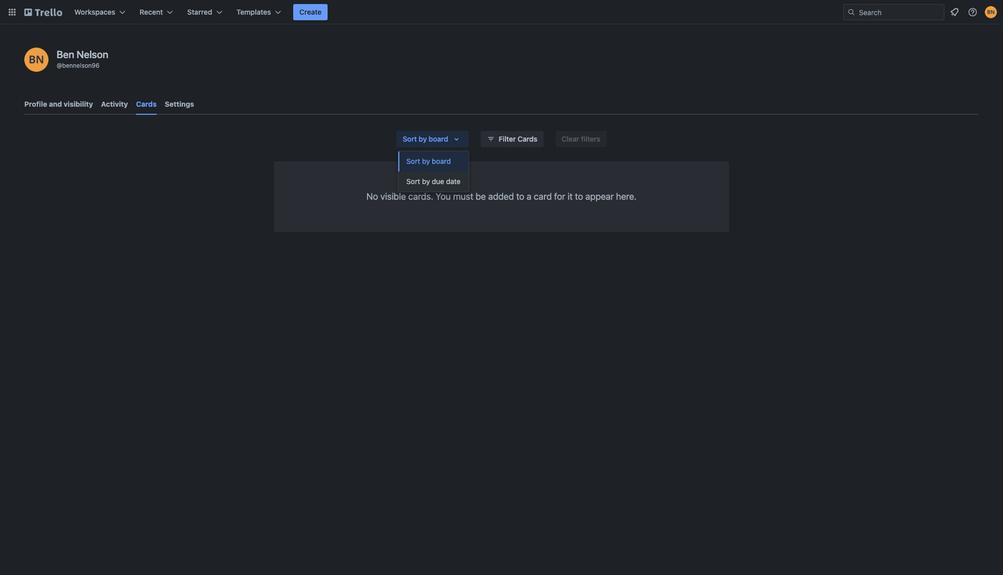Task type: locate. For each thing, give the bounding box(es) containing it.
sort up cards. at top left
[[407, 177, 420, 186]]

sort by board inside button
[[407, 157, 451, 165]]

sort for sort by board dropdown button
[[403, 135, 417, 143]]

1 horizontal spatial ben nelson (bennelson96) image
[[986, 6, 998, 18]]

0 vertical spatial ben nelson (bennelson96) image
[[986, 6, 998, 18]]

0 horizontal spatial to
[[517, 191, 525, 202]]

1 horizontal spatial cards
[[518, 135, 538, 143]]

sort by board inside dropdown button
[[403, 135, 448, 143]]

cards right activity
[[136, 100, 157, 108]]

sort by board up sort by due date
[[407, 157, 451, 165]]

board
[[429, 135, 448, 143], [432, 157, 451, 165]]

1 to from the left
[[517, 191, 525, 202]]

board up due on the top left
[[432, 157, 451, 165]]

0 vertical spatial sort by board
[[403, 135, 448, 143]]

0 vertical spatial sort
[[403, 135, 417, 143]]

be
[[476, 191, 486, 202]]

filter cards
[[499, 135, 538, 143]]

0 vertical spatial board
[[429, 135, 448, 143]]

0 horizontal spatial cards
[[136, 100, 157, 108]]

0 vertical spatial cards
[[136, 100, 157, 108]]

visible
[[381, 191, 406, 202]]

2 vertical spatial by
[[422, 177, 430, 186]]

0 vertical spatial by
[[419, 135, 427, 143]]

starred
[[187, 8, 212, 16]]

ben nelson (bennelson96) image right open information menu icon
[[986, 6, 998, 18]]

board inside button
[[432, 157, 451, 165]]

cards link
[[136, 95, 157, 115]]

added
[[489, 191, 514, 202]]

0 horizontal spatial ben nelson (bennelson96) image
[[24, 48, 49, 72]]

by
[[419, 135, 427, 143], [422, 157, 430, 165], [422, 177, 430, 186]]

for
[[554, 191, 566, 202]]

sort by board
[[403, 135, 448, 143], [407, 157, 451, 165]]

board for sort by board dropdown button
[[429, 135, 448, 143]]

board inside dropdown button
[[429, 135, 448, 143]]

by inside dropdown button
[[419, 135, 427, 143]]

ben
[[57, 49, 74, 60]]

filters
[[582, 135, 601, 143]]

sort up sort by board button
[[403, 135, 417, 143]]

ben nelson (bennelson96) image left @
[[24, 48, 49, 72]]

ben nelson (bennelson96) image
[[986, 6, 998, 18], [24, 48, 49, 72]]

board up sort by board button
[[429, 135, 448, 143]]

sort by board for sort by board dropdown button
[[403, 135, 448, 143]]

1 horizontal spatial to
[[575, 191, 583, 202]]

to left a
[[517, 191, 525, 202]]

sort inside dropdown button
[[403, 135, 417, 143]]

1 vertical spatial sort by board
[[407, 157, 451, 165]]

activity
[[101, 100, 128, 108]]

0 notifications image
[[949, 6, 961, 18]]

recent button
[[134, 4, 179, 20]]

to
[[517, 191, 525, 202], [575, 191, 583, 202]]

sort up sort by due date
[[407, 157, 420, 165]]

starred button
[[181, 4, 229, 20]]

profile and visibility link
[[24, 95, 93, 113]]

primary element
[[0, 0, 1004, 24]]

sort by due date
[[407, 177, 461, 186]]

workspaces button
[[68, 4, 132, 20]]

1 vertical spatial cards
[[518, 135, 538, 143]]

to right it
[[575, 191, 583, 202]]

menu
[[399, 151, 469, 192]]

back to home image
[[24, 4, 62, 20]]

board for sort by board button
[[432, 157, 451, 165]]

cards right filter
[[518, 135, 538, 143]]

create
[[300, 8, 322, 16]]

by up sort by board button
[[419, 135, 427, 143]]

1 vertical spatial by
[[422, 157, 430, 165]]

filter cards button
[[481, 131, 544, 147]]

must
[[453, 191, 474, 202]]

2 to from the left
[[575, 191, 583, 202]]

visibility
[[64, 100, 93, 108]]

sort
[[403, 135, 417, 143], [407, 157, 420, 165], [407, 177, 420, 186]]

settings link
[[165, 95, 194, 113]]

1 vertical spatial sort
[[407, 157, 420, 165]]

by left due on the top left
[[422, 177, 430, 186]]

cards
[[136, 100, 157, 108], [518, 135, 538, 143]]

recent
[[140, 8, 163, 16]]

card
[[534, 191, 552, 202]]

by up sort by due date
[[422, 157, 430, 165]]

menu containing sort by board
[[399, 151, 469, 192]]

filter
[[499, 135, 516, 143]]

sort by board up sort by board button
[[403, 135, 448, 143]]

it
[[568, 191, 573, 202]]

templates button
[[231, 4, 287, 20]]

profile
[[24, 100, 47, 108]]

by for sort by board button
[[422, 157, 430, 165]]

1 vertical spatial board
[[432, 157, 451, 165]]

profile and visibility
[[24, 100, 93, 108]]

2 vertical spatial sort
[[407, 177, 420, 186]]



Task type: describe. For each thing, give the bounding box(es) containing it.
here.
[[616, 191, 637, 202]]

by for sort by due date button
[[422, 177, 430, 186]]

appear
[[586, 191, 614, 202]]

search image
[[848, 8, 856, 16]]

open information menu image
[[968, 7, 978, 17]]

clear filters
[[562, 135, 601, 143]]

nelson
[[77, 49, 108, 60]]

settings
[[165, 100, 194, 108]]

clear
[[562, 135, 580, 143]]

sort by board button
[[399, 151, 469, 172]]

sort by due date button
[[399, 172, 469, 192]]

due
[[432, 177, 444, 186]]

cards inside filter cards button
[[518, 135, 538, 143]]

sort by board for sort by board button
[[407, 157, 451, 165]]

ben nelson @ bennelson96
[[57, 49, 108, 69]]

@
[[57, 62, 62, 69]]

clear filters button
[[556, 131, 607, 147]]

sort for sort by due date button
[[407, 177, 420, 186]]

no
[[367, 191, 378, 202]]

cards.
[[409, 191, 434, 202]]

bennelson96
[[62, 62, 100, 69]]

create button
[[293, 4, 328, 20]]

date
[[446, 177, 461, 186]]

sort by board button
[[397, 131, 469, 147]]

you
[[436, 191, 451, 202]]

Search field
[[856, 5, 945, 20]]

no visible cards. you must be added to a card for it to appear here.
[[367, 191, 637, 202]]

workspaces
[[74, 8, 115, 16]]

a
[[527, 191, 532, 202]]

sort for sort by board button
[[407, 157, 420, 165]]

1 vertical spatial ben nelson (bennelson96) image
[[24, 48, 49, 72]]

and
[[49, 100, 62, 108]]

activity link
[[101, 95, 128, 113]]

by for sort by board dropdown button
[[419, 135, 427, 143]]

templates
[[237, 8, 271, 16]]



Task type: vqa. For each thing, say whether or not it's contained in the screenshot.
There is new activity on this board. Image
no



